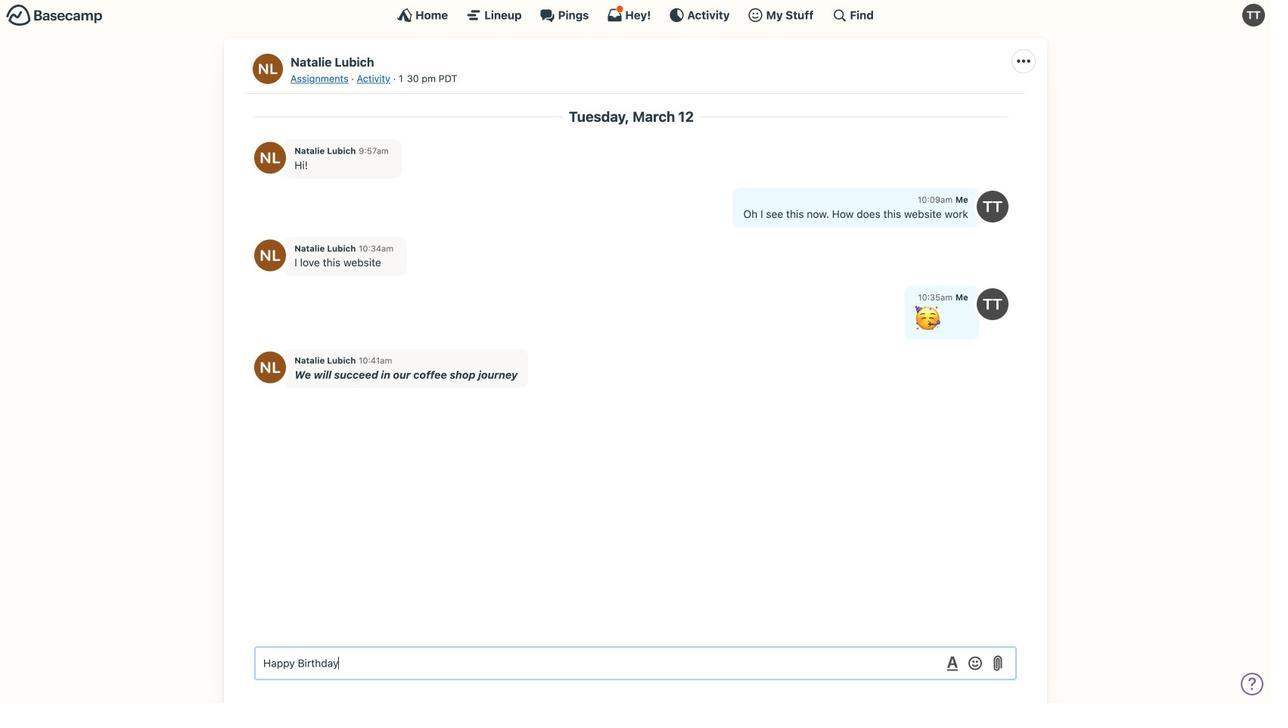 Task type: vqa. For each thing, say whether or not it's contained in the screenshot.
Hey!
no



Task type: locate. For each thing, give the bounding box(es) containing it.
0 vertical spatial natalie lubich image
[[254, 142, 286, 174]]

switch accounts image
[[6, 4, 103, 27]]

1 horizontal spatial terry turtle image
[[1243, 4, 1266, 26]]

natalie lubich image
[[254, 142, 286, 174], [254, 352, 286, 383]]

natalie lubich image
[[253, 54, 283, 84], [254, 239, 286, 271]]

10:09am element
[[918, 195, 953, 205]]

None text field
[[254, 646, 1017, 681]]

keyboard shortcut: ⌘ + / image
[[832, 8, 847, 23]]

10:34am element
[[359, 243, 394, 253]]

2 natalie lubich image from the top
[[254, 352, 286, 383]]

natalie lubich image for "10:41am" element
[[254, 352, 286, 383]]

terry turtle image inside main element
[[1243, 4, 1266, 26]]

0 vertical spatial natalie lubich image
[[253, 54, 283, 84]]

terry turtle image
[[977, 288, 1009, 320]]

1 natalie lubich image from the top
[[254, 142, 286, 174]]

terry turtle image
[[1243, 4, 1266, 26], [977, 191, 1009, 223]]

0 vertical spatial terry turtle image
[[1243, 4, 1266, 26]]

9:57am element
[[359, 146, 389, 156]]

0 horizontal spatial terry turtle image
[[977, 191, 1009, 223]]

10:41am element
[[359, 355, 392, 366]]

1 vertical spatial natalie lubich image
[[254, 352, 286, 383]]



Task type: describe. For each thing, give the bounding box(es) containing it.
natalie lubich image for 9:57am element
[[254, 142, 286, 174]]

10:35am element
[[918, 292, 953, 302]]

main element
[[0, 0, 1272, 30]]

1 vertical spatial natalie lubich image
[[254, 239, 286, 271]]

1 vertical spatial terry turtle image
[[977, 191, 1009, 223]]



